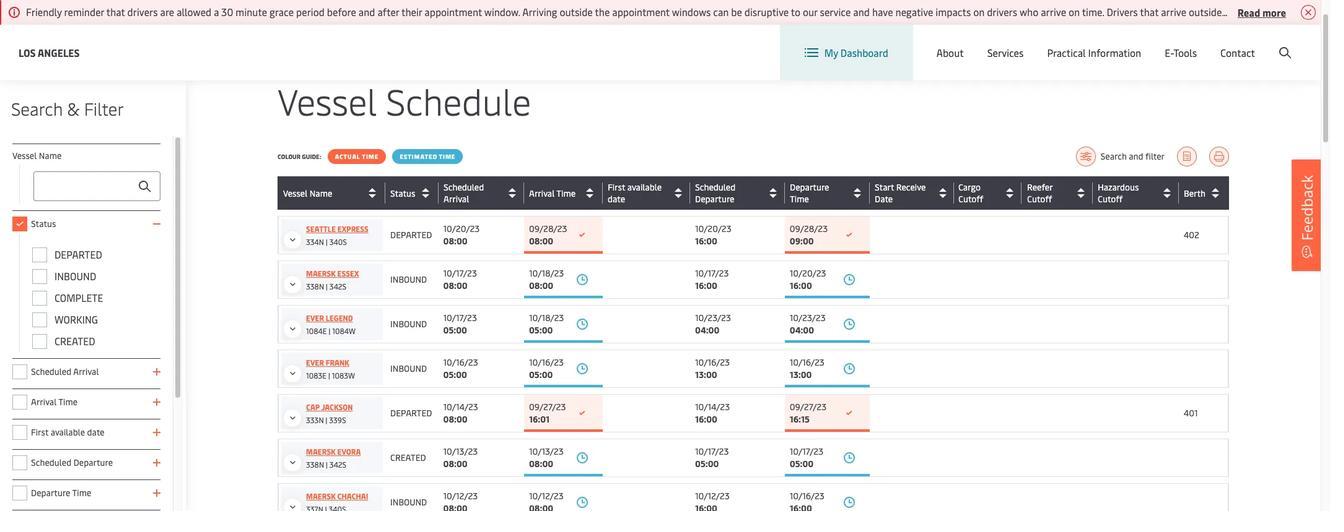 Task type: describe. For each thing, give the bounding box(es) containing it.
berth for first departure time button from right
[[1184, 187, 1206, 199]]

1 10/12/23 from the left
[[443, 491, 478, 503]]

0 horizontal spatial 10/17/23 05:00
[[443, 312, 477, 336]]

2 04:00 from the left
[[790, 325, 814, 336]]

service
[[820, 5, 851, 19]]

2 horizontal spatial 10/20/23
[[790, 268, 826, 279]]

e-
[[1165, 46, 1174, 59]]

express
[[338, 224, 369, 234]]

period
[[296, 5, 325, 19]]

windo
[[1307, 5, 1330, 19]]

scheduled departure for 1st departure time button from left status button 'scheduled arrival' button's first available date 'button'
[[695, 182, 736, 205]]

start for first departure time button from right
[[875, 182, 894, 193]]

minute
[[236, 5, 267, 19]]

reefer for 1st departure time button from left
[[1027, 182, 1053, 193]]

time for actual time
[[362, 152, 379, 161]]

08:00 inside 10/18/23 08:00
[[529, 280, 553, 292]]

start receive date button for first departure time button from right
[[875, 182, 951, 205]]

read more
[[1238, 5, 1286, 19]]

16:15
[[790, 414, 810, 426]]

2 horizontal spatial 10/17/23 05:00
[[790, 446, 824, 470]]

vessel name for status button related to first departure time button from right vessel name button
[[283, 187, 332, 199]]

&
[[67, 97, 80, 120]]

filter
[[84, 97, 124, 120]]

0 vertical spatial created
[[54, 335, 95, 348]]

1 their from the left
[[402, 5, 422, 19]]

1083w
[[332, 371, 355, 381]]

342s for inbound
[[330, 282, 347, 292]]

2 outside from the left
[[1189, 5, 1222, 19]]

jackson
[[321, 403, 353, 413]]

create
[[1230, 36, 1259, 50]]

our
[[803, 5, 818, 19]]

scheduled arrival button for status button related to first departure time button from right
[[444, 182, 521, 205]]

chachai
[[337, 492, 368, 502]]

hazardous for reefer cutoff button associated with first departure time button from right start receive date button
[[1098, 182, 1139, 193]]

inbound for 10/17/23 08:00
[[390, 274, 427, 286]]

ever for 10/17/23
[[306, 314, 324, 323]]

schedule
[[386, 76, 531, 125]]

08:00 inside 10/14/23 08:00
[[443, 414, 468, 426]]

name for status button related to first departure time button from right vessel name button
[[310, 187, 332, 199]]

1 10/13/23 from the left
[[443, 446, 478, 458]]

allowed
[[177, 5, 211, 19]]

1 10/16/23 05:00 from the left
[[443, 357, 478, 381]]

05:00 inside 10/18/23 05:00
[[529, 325, 553, 336]]

2 13:00 from the left
[[790, 369, 812, 381]]

reefer for first departure time button from right
[[1027, 182, 1053, 193]]

scheduled departure for first available date 'button' corresponding to status button related to first departure time button from right 'scheduled arrival' button
[[695, 182, 736, 205]]

scheduled arrival button for 1st departure time button from left status button
[[443, 182, 521, 205]]

drivers
[[1107, 5, 1138, 19]]

evora
[[337, 447, 361, 457]]

09/28/23 08:00
[[529, 223, 567, 247]]

333n
[[306, 416, 324, 426]]

hazardous cutoff button for berth button for reefer cutoff button associated with first departure time button from right start receive date button
[[1098, 182, 1176, 205]]

2 that from the left
[[1140, 5, 1159, 19]]

1 on from the left
[[974, 5, 985, 19]]

2 drivers from the left
[[987, 5, 1018, 19]]

16:01
[[529, 414, 550, 426]]

05:00 down 16:15
[[790, 459, 814, 470]]

services button
[[988, 25, 1024, 81]]

10/20/23 08:00
[[443, 223, 480, 247]]

09/27/23 for 16:15
[[790, 402, 827, 413]]

login / create account
[[1198, 36, 1298, 50]]

about
[[937, 46, 964, 59]]

| for 10/20/23 08:00
[[326, 237, 328, 247]]

search & filter
[[11, 97, 124, 120]]

09/27/23 16:01
[[529, 402, 566, 426]]

3 appointment from the left
[[1248, 5, 1305, 19]]

negative
[[896, 5, 934, 19]]

2 on from the left
[[1069, 5, 1080, 19]]

maersk evora 338n | 342s
[[306, 447, 361, 470]]

departed for 10/20/23
[[390, 229, 432, 241]]

maersk essex 338n | 342s
[[306, 269, 359, 292]]

friendly reminder that drivers are allowed a 30 minute grace period before and after their appointment window. arriving outside the appointment windows can be disruptive to our service and have negative impacts on drivers who arrive on time. drivers that arrive outside their appointment windo
[[26, 5, 1330, 19]]

arrival time button for 1st departure time button from left status button 'scheduled arrival' button's first available date 'button'
[[529, 183, 600, 203]]

/
[[1224, 36, 1228, 50]]

16:00 for 10/20/23 16:00
[[695, 280, 718, 292]]

10/14/23 for 08:00
[[443, 402, 478, 413]]

338n for inbound
[[306, 282, 324, 292]]

10/18/23 05:00
[[529, 312, 564, 336]]

frank
[[326, 358, 349, 368]]

a
[[214, 5, 219, 19]]

date for start receive date button for 1st departure time button from left
[[875, 193, 893, 205]]

practical information button
[[1048, 25, 1142, 81]]

los angeles
[[19, 46, 80, 59]]

e-tools button
[[1165, 25, 1197, 81]]

arriving
[[523, 5, 557, 19]]

08:00 inside 09/28/23 08:00
[[529, 235, 553, 247]]

2 10/23/23 04:00 from the left
[[790, 312, 826, 336]]

menu
[[1113, 36, 1139, 50]]

334n
[[306, 237, 324, 247]]

maersk chachai button
[[284, 491, 368, 512]]

services
[[988, 46, 1024, 59]]

first available date button for 1st departure time button from left status button 'scheduled arrival' button
[[608, 182, 687, 205]]

vessel schedule
[[278, 76, 531, 125]]

10/14/23 08:00
[[443, 402, 478, 426]]

tools
[[1174, 46, 1197, 59]]

reefer cutoff for first departure time button from right start receive date button
[[1027, 182, 1053, 205]]

receive for first departure time button from right start receive date button
[[897, 182, 926, 193]]

disruptive
[[745, 5, 789, 19]]

actual time
[[335, 152, 379, 161]]

05:00 up '09/27/23 16:01'
[[529, 369, 553, 381]]

to
[[791, 5, 801, 19]]

global menu button
[[1055, 24, 1151, 62]]

DEPARTED checkbox
[[32, 248, 47, 263]]

cargo for start receive date button for 1st departure time button from left
[[959, 182, 981, 193]]

16:00 for 09/27/23 16:15
[[695, 414, 718, 426]]

1084w
[[332, 327, 356, 336]]

1 10/23/23 from the left
[[695, 312, 731, 324]]

09/27/23 for 16:01
[[529, 402, 566, 413]]

09/28/23 09:00
[[790, 223, 828, 247]]

start receive date for first departure time button from right start receive date button
[[875, 182, 926, 205]]

estimated time
[[400, 152, 456, 161]]

09/28/23 for 08:00
[[529, 223, 567, 235]]

time.
[[1082, 5, 1105, 19]]

scheduled arrival for status button related to first departure time button from right 'scheduled arrival' button
[[444, 182, 484, 205]]

e-tools
[[1165, 46, 1197, 59]]

2 departure time button from the left
[[790, 182, 867, 205]]

1 13:00 from the left
[[695, 369, 717, 381]]

1 departure time button from the left
[[790, 182, 867, 205]]

account
[[1261, 36, 1298, 50]]

0 horizontal spatial 10/20/23 16:00
[[695, 223, 732, 247]]

first available date for 1st departure time button from left status button 'scheduled arrival' button's first available date 'button'
[[608, 182, 662, 205]]

global
[[1082, 36, 1111, 50]]

340s
[[329, 237, 347, 247]]

feedback button
[[1292, 160, 1323, 271]]

read more button
[[1238, 4, 1286, 20]]

windows
[[672, 5, 711, 19]]

maersk for inbound
[[306, 269, 336, 279]]

dashboard
[[841, 46, 889, 59]]

practical information
[[1048, 46, 1142, 59]]

switch location
[[972, 36, 1043, 50]]

filter
[[1146, 151, 1165, 162]]

1083e
[[306, 371, 327, 381]]

global menu
[[1082, 36, 1139, 50]]

30
[[221, 5, 233, 19]]

contact
[[1221, 46, 1255, 59]]

switch
[[972, 36, 1002, 50]]

colour guide:
[[278, 152, 321, 161]]

the
[[595, 5, 610, 19]]

reminder
[[64, 5, 104, 19]]

ever frank 1083e | 1083w
[[306, 358, 355, 381]]

berth button for reefer cutoff button corresponding to start receive date button for 1st departure time button from left
[[1184, 183, 1226, 203]]

working
[[54, 313, 98, 327]]

cap
[[306, 403, 320, 413]]

status for 1st departure time button from left status button
[[390, 187, 416, 199]]

1 vertical spatial departed
[[54, 248, 102, 262]]

berth for 1st departure time button from left
[[1184, 187, 1206, 199]]

impacts
[[936, 5, 971, 19]]

departure time for 1st departure time button from left
[[790, 182, 829, 205]]

login / create account link
[[1175, 25, 1298, 61]]

WORKING checkbox
[[32, 313, 47, 328]]

1 arrive from the left
[[1041, 5, 1067, 19]]

cargo for first departure time button from right start receive date button
[[959, 182, 981, 193]]

1 10/23/23 04:00 from the left
[[695, 312, 731, 336]]



Task type: locate. For each thing, give the bounding box(es) containing it.
status
[[390, 187, 416, 199], [390, 187, 416, 199], [31, 218, 56, 230]]

09/27/23 16:15
[[790, 402, 827, 426]]

10/16/23 05:00 up 10/14/23 08:00
[[443, 357, 478, 381]]

arrival time for arrival time button related to 1st departure time button from left status button 'scheduled arrival' button's first available date 'button'
[[529, 187, 576, 199]]

2 342s from the top
[[330, 460, 347, 470]]

342s inside maersk essex 338n | 342s
[[330, 282, 347, 292]]

arrival time button
[[529, 183, 600, 203], [529, 183, 600, 203]]

1 horizontal spatial 10/13/23 08:00
[[529, 446, 564, 470]]

| inside "cap jackson 333n | 339s"
[[326, 416, 327, 426]]

on left time.
[[1069, 5, 1080, 19]]

drivers
[[127, 5, 158, 19], [987, 5, 1018, 19]]

0 horizontal spatial 10/12/23
[[443, 491, 478, 503]]

0 horizontal spatial drivers
[[127, 5, 158, 19]]

08:00 inside 10/20/23 08:00
[[443, 235, 468, 247]]

my
[[825, 46, 838, 59]]

| inside seattle express 334n | 340s
[[326, 237, 328, 247]]

16:00
[[695, 235, 718, 247], [695, 280, 718, 292], [790, 280, 812, 292], [695, 414, 718, 426]]

date
[[875, 193, 893, 205], [875, 193, 893, 205]]

that right the reminder
[[106, 5, 125, 19]]

10/14/23 16:00
[[695, 402, 730, 426]]

0 horizontal spatial 10/16/23 05:00
[[443, 357, 478, 381]]

2 ever from the top
[[306, 358, 324, 368]]

arrival time for first available date 'button' corresponding to status button related to first departure time button from right 'scheduled arrival' button arrival time button
[[529, 187, 576, 199]]

0 vertical spatial 338n
[[306, 282, 324, 292]]

| for 10/16/23 05:00
[[328, 371, 330, 381]]

time right actual
[[362, 152, 379, 161]]

0 horizontal spatial time
[[362, 152, 379, 161]]

10/16/23 13:00 up the 10/14/23 16:00
[[695, 357, 730, 381]]

10/16/23 13:00 up 09/27/23 16:15
[[790, 357, 825, 381]]

1 scheduled arrival button from the left
[[443, 182, 521, 205]]

338n inside maersk evora 338n | 342s
[[306, 460, 324, 470]]

2 reefer cutoff from the left
[[1027, 182, 1053, 205]]

hazardous cutoff
[[1098, 182, 1139, 205], [1098, 182, 1139, 205]]

1 horizontal spatial 09/27/23
[[790, 402, 827, 413]]

10/18/23 for 05:00
[[529, 312, 564, 324]]

angeles
[[38, 46, 80, 59]]

appointment left "window."
[[425, 5, 482, 19]]

actual
[[335, 152, 360, 161]]

berth
[[1184, 187, 1206, 199], [1184, 187, 1206, 199]]

ever inside ever legend 1084e | 1084w
[[306, 314, 324, 323]]

maersk left essex
[[306, 269, 336, 279]]

1 start from the left
[[875, 182, 894, 193]]

legend
[[326, 314, 353, 323]]

2 10/14/23 from the left
[[695, 402, 730, 413]]

hazardous cutoff for first departure time button from right
[[1098, 182, 1139, 205]]

ever for 10/16/23
[[306, 358, 324, 368]]

2 reefer from the left
[[1027, 182, 1053, 193]]

0 horizontal spatial search
[[11, 97, 63, 120]]

1 vertical spatial maersk
[[306, 447, 336, 457]]

1 that from the left
[[106, 5, 125, 19]]

1 horizontal spatial 10/16/23 13:00
[[790, 357, 825, 381]]

1 time from the left
[[362, 152, 379, 161]]

05:00
[[443, 325, 467, 336], [529, 325, 553, 336], [443, 369, 467, 381], [529, 369, 553, 381], [695, 459, 719, 470], [790, 459, 814, 470]]

maersk left chachai
[[306, 492, 336, 502]]

1 drivers from the left
[[127, 5, 158, 19]]

1 maersk from the top
[[306, 269, 336, 279]]

05:00 down 10/18/23 08:00
[[529, 325, 553, 336]]

3 10/12/23 from the left
[[695, 491, 730, 503]]

search left &
[[11, 97, 63, 120]]

1 vertical spatial created
[[390, 452, 426, 464]]

los
[[19, 46, 36, 59]]

1 horizontal spatial 10/14/23
[[695, 402, 730, 413]]

departed
[[390, 229, 432, 241], [54, 248, 102, 262], [390, 408, 432, 420]]

created down "working"
[[54, 335, 95, 348]]

0 horizontal spatial that
[[106, 5, 125, 19]]

2 vertical spatial maersk
[[306, 492, 336, 502]]

drivers left are
[[127, 5, 158, 19]]

maersk inside maersk essex 338n | 342s
[[306, 269, 336, 279]]

2 start from the left
[[875, 182, 894, 193]]

departure time button
[[790, 182, 867, 205], [790, 182, 867, 205]]

1 horizontal spatial outside
[[1189, 5, 1222, 19]]

on
[[974, 5, 985, 19], [1069, 5, 1080, 19]]

| right 1084e
[[329, 327, 330, 336]]

342s inside maersk evora 338n | 342s
[[330, 460, 347, 470]]

| inside ever legend 1084e | 1084w
[[329, 327, 330, 336]]

10/13/23 down 10/14/23 08:00
[[443, 446, 478, 458]]

arrive right who
[[1041, 5, 1067, 19]]

2 appointment from the left
[[612, 5, 670, 19]]

created right evora
[[390, 452, 426, 464]]

1 10/18/23 from the top
[[529, 268, 564, 279]]

10/18/23 down 09/28/23 08:00
[[529, 268, 564, 279]]

09/28/23 for 09:00
[[790, 223, 828, 235]]

departure time for first departure time button from right
[[790, 182, 829, 205]]

search for search & filter
[[11, 97, 63, 120]]

1 horizontal spatial 10/20/23 16:00
[[790, 268, 826, 292]]

1 10/16/23 13:00 from the left
[[695, 357, 730, 381]]

0 vertical spatial ever
[[306, 314, 324, 323]]

10/17/23
[[443, 268, 477, 279], [695, 268, 729, 279], [443, 312, 477, 324], [695, 446, 729, 458], [790, 446, 824, 458]]

| for 10/13/23 08:00
[[326, 460, 328, 470]]

have
[[872, 5, 893, 19]]

2 horizontal spatial appointment
[[1248, 5, 1305, 19]]

maersk
[[306, 269, 336, 279], [306, 447, 336, 457], [306, 492, 336, 502]]

window.
[[484, 5, 520, 19]]

None text field
[[33, 172, 160, 201]]

essex
[[337, 269, 359, 279]]

2 berth from the left
[[1184, 187, 1206, 199]]

first available date for first available date 'button' corresponding to status button related to first departure time button from right 'scheduled arrival' button
[[608, 182, 662, 205]]

10/13/23 08:00 down 10/14/23 08:00
[[443, 446, 478, 470]]

that right drivers
[[1140, 5, 1159, 19]]

departed for 10/14/23
[[390, 408, 432, 420]]

departed left 10/14/23 08:00
[[390, 408, 432, 420]]

1 horizontal spatial that
[[1140, 5, 1159, 19]]

scheduled departure button
[[695, 182, 782, 205], [695, 182, 782, 205]]

drivers left who
[[987, 5, 1018, 19]]

10/13/23 08:00 down 16:01
[[529, 446, 564, 470]]

2 start receive date button from the left
[[875, 182, 951, 205]]

1 vertical spatial ever
[[306, 358, 324, 368]]

location
[[1004, 36, 1043, 50]]

after
[[378, 5, 399, 19]]

342s down evora
[[330, 460, 347, 470]]

1 342s from the top
[[330, 282, 347, 292]]

0 horizontal spatial their
[[402, 5, 422, 19]]

338n inside maersk essex 338n | 342s
[[306, 282, 324, 292]]

342s for created
[[330, 460, 347, 470]]

| for 10/17/23 05:00
[[329, 327, 330, 336]]

1 horizontal spatial 13:00
[[790, 369, 812, 381]]

status button for first departure time button from right
[[390, 183, 436, 203]]

1 horizontal spatial 09/28/23
[[790, 223, 828, 235]]

10/13/23 08:00
[[443, 446, 478, 470], [529, 446, 564, 470]]

search and filter button
[[1076, 147, 1165, 167]]

their right after
[[402, 5, 422, 19]]

05:00 down the 10/14/23 16:00
[[695, 459, 719, 470]]

10/18/23 down 10/18/23 08:00
[[529, 312, 564, 324]]

2 10/12/23 from the left
[[529, 491, 564, 503]]

1 338n from the top
[[306, 282, 324, 292]]

16:00 inside 10/17/23 16:00
[[695, 280, 718, 292]]

09/27/23 up 16:01
[[529, 402, 566, 413]]

0 horizontal spatial 10/14/23
[[443, 402, 478, 413]]

| inside maersk essex 338n | 342s
[[326, 282, 328, 292]]

402
[[1184, 229, 1200, 241]]

09/27/23 up 16:15
[[790, 402, 827, 413]]

10/18/23 for 08:00
[[529, 268, 564, 279]]

cargo cutoff button
[[959, 182, 1019, 205], [959, 182, 1019, 205]]

1 horizontal spatial 10/17/23 05:00
[[695, 446, 729, 470]]

10/20/23
[[443, 223, 480, 235], [695, 223, 732, 235], [790, 268, 826, 279]]

arrive up "e-"
[[1161, 5, 1187, 19]]

| up maersk chachai
[[326, 460, 328, 470]]

and left after
[[359, 5, 375, 19]]

1 berth button from the left
[[1184, 183, 1226, 203]]

vessel name button for 1st departure time button from left status button
[[283, 183, 382, 203]]

0 horizontal spatial 10/23/23
[[695, 312, 731, 324]]

2 date from the left
[[875, 193, 893, 205]]

1 horizontal spatial on
[[1069, 5, 1080, 19]]

outside left the
[[560, 5, 593, 19]]

grace
[[270, 5, 294, 19]]

2 hazardous from the left
[[1098, 182, 1139, 193]]

arrival time button for first available date 'button' corresponding to status button related to first departure time button from right 'scheduled arrival' button
[[529, 183, 600, 203]]

and inside button
[[1129, 151, 1144, 162]]

| left 340s
[[326, 237, 328, 247]]

1084e
[[306, 327, 327, 336]]

departed right departed option
[[54, 248, 102, 262]]

appointment up account
[[1248, 5, 1305, 19]]

switch location button
[[953, 36, 1043, 50]]

inbound for 10/16/23 05:00
[[390, 363, 427, 375]]

1 horizontal spatial 10/23/23 04:00
[[790, 312, 826, 336]]

1 09/27/23 from the left
[[529, 402, 566, 413]]

1 reefer cutoff from the left
[[1027, 182, 1053, 205]]

2 10/16/23 05:00 from the left
[[529, 357, 564, 381]]

10/13/23 down 16:01
[[529, 446, 564, 458]]

time right estimated
[[439, 152, 456, 161]]

1 vertical spatial 10/18/23
[[529, 312, 564, 324]]

10/20/23 16:00 down 09:00
[[790, 268, 826, 292]]

departure time
[[790, 182, 829, 205], [790, 182, 829, 205], [31, 488, 91, 499]]

0 horizontal spatial appointment
[[425, 5, 482, 19]]

close alert image
[[1301, 5, 1316, 20]]

departed left 10/20/23 08:00
[[390, 229, 432, 241]]

1 start receive date button from the left
[[875, 182, 951, 205]]

0 horizontal spatial 09/27/23
[[529, 402, 566, 413]]

before
[[327, 5, 356, 19]]

10/20/23 up the 10/17/23 08:00
[[443, 223, 480, 235]]

hazardous for reefer cutoff button corresponding to start receive date button for 1st departure time button from left
[[1098, 182, 1139, 193]]

10/16/23
[[443, 357, 478, 369], [529, 357, 564, 369], [695, 357, 730, 369], [790, 357, 825, 369], [790, 491, 825, 503]]

start receive date button for 1st departure time button from left
[[875, 182, 951, 205]]

2 vertical spatial departed
[[390, 408, 432, 420]]

first available date button for status button related to first departure time button from right 'scheduled arrival' button
[[608, 182, 687, 205]]

cargo cutoff for first departure time button from right
[[959, 182, 984, 205]]

vessel name button for status button related to first departure time button from right
[[283, 183, 382, 203]]

cutoff
[[959, 193, 984, 205], [959, 193, 984, 205], [1027, 193, 1052, 205], [1027, 193, 1052, 205], [1098, 193, 1123, 205], [1098, 193, 1123, 205]]

time for estimated time
[[439, 152, 456, 161]]

2 maersk from the top
[[306, 447, 336, 457]]

1 hazardous cutoff button from the left
[[1098, 182, 1176, 205]]

1 date from the left
[[875, 193, 893, 205]]

reefer cutoff for start receive date button for 1st departure time button from left
[[1027, 182, 1053, 205]]

13:00 up the 10/14/23 16:00
[[695, 369, 717, 381]]

COMPLETE checkbox
[[32, 291, 47, 306]]

search left filter
[[1101, 151, 1127, 162]]

2 10/18/23 from the top
[[529, 312, 564, 324]]

401
[[1184, 408, 1198, 420]]

1 horizontal spatial and
[[853, 5, 870, 19]]

login
[[1198, 36, 1222, 50]]

10/14/23
[[443, 402, 478, 413], [695, 402, 730, 413]]

338n up maersk chachai button
[[306, 460, 324, 470]]

start receive date
[[875, 182, 926, 205], [875, 182, 926, 205]]

outside up login
[[1189, 5, 1222, 19]]

ever up 1083e on the left bottom of page
[[306, 358, 324, 368]]

2 horizontal spatial 10/12/23
[[695, 491, 730, 503]]

0 horizontal spatial 10/13/23 08:00
[[443, 446, 478, 470]]

arrival time
[[529, 187, 576, 199], [529, 187, 576, 199], [31, 397, 78, 408]]

05:00 down the 10/17/23 08:00
[[443, 325, 467, 336]]

maersk left evora
[[306, 447, 336, 457]]

10/20/23 16:00
[[695, 223, 732, 247], [790, 268, 826, 292]]

seattle express 334n | 340s
[[306, 224, 369, 247]]

10/16/23 05:00 down 10/18/23 05:00
[[529, 357, 564, 381]]

first for 1st departure time button from left status button 'scheduled arrival' button's first available date 'button'
[[608, 182, 626, 193]]

2 start receive date from the left
[[875, 182, 926, 205]]

08:00 inside the 10/17/23 08:00
[[443, 280, 468, 292]]

hazardous cutoff for 1st departure time button from left
[[1098, 182, 1139, 205]]

2 10/23/23 from the left
[[790, 312, 826, 324]]

vessel name
[[12, 150, 62, 162], [283, 187, 332, 199], [283, 187, 332, 199]]

1 09/28/23 from the left
[[529, 223, 567, 235]]

1 horizontal spatial arrive
[[1161, 5, 1187, 19]]

1 reefer from the left
[[1027, 182, 1053, 193]]

2 their from the left
[[1224, 5, 1245, 19]]

1 vertical spatial 338n
[[306, 460, 324, 470]]

cargo cutoff for 1st departure time button from left
[[959, 182, 984, 205]]

| for 10/17/23 08:00
[[326, 282, 328, 292]]

10/17/23 08:00
[[443, 268, 477, 292]]

10/14/23 for 16:00
[[695, 402, 730, 413]]

name
[[39, 150, 62, 162], [310, 187, 332, 199], [310, 187, 332, 199]]

0 horizontal spatial on
[[974, 5, 985, 19]]

first
[[608, 182, 625, 193], [608, 182, 626, 193], [31, 427, 48, 439]]

ever inside the ever frank 1083e | 1083w
[[306, 358, 324, 368]]

status button
[[390, 183, 436, 203], [390, 183, 435, 203]]

1 horizontal spatial search
[[1101, 151, 1127, 162]]

INBOUND checkbox
[[32, 270, 47, 284]]

reefer cutoff button for start receive date button for 1st departure time button from left
[[1027, 182, 1090, 205]]

first for first available date 'button' corresponding to status button related to first departure time button from right 'scheduled arrival' button
[[608, 182, 625, 193]]

0 vertical spatial 342s
[[330, 282, 347, 292]]

0 horizontal spatial created
[[54, 335, 95, 348]]

| up legend
[[326, 282, 328, 292]]

start receive date for start receive date button for 1st departure time button from left
[[875, 182, 926, 205]]

10/20/23 16:00 up 10/17/23 16:00
[[695, 223, 732, 247]]

1 hazardous from the left
[[1098, 182, 1139, 193]]

10/20/23 down 09:00
[[790, 268, 826, 279]]

search for search and filter
[[1101, 151, 1127, 162]]

1 reefer cutoff button from the left
[[1027, 182, 1090, 205]]

338n
[[306, 282, 324, 292], [306, 460, 324, 470]]

1 04:00 from the left
[[695, 325, 720, 336]]

0 horizontal spatial and
[[359, 5, 375, 19]]

1 horizontal spatial drivers
[[987, 5, 1018, 19]]

0 vertical spatial maersk
[[306, 269, 336, 279]]

seattle
[[306, 224, 336, 234]]

0 horizontal spatial 10/23/23 04:00
[[695, 312, 731, 336]]

None checkbox
[[12, 217, 27, 232], [12, 365, 27, 380], [12, 426, 27, 441], [12, 456, 27, 471], [12, 217, 27, 232], [12, 365, 27, 380], [12, 426, 27, 441], [12, 456, 27, 471]]

1 horizontal spatial 10/20/23
[[695, 223, 732, 235]]

2 338n from the top
[[306, 460, 324, 470]]

3 maersk from the top
[[306, 492, 336, 502]]

scheduled arrival for 1st departure time button from left status button 'scheduled arrival' button
[[443, 182, 484, 205]]

1 horizontal spatial time
[[439, 152, 456, 161]]

and left have
[[853, 5, 870, 19]]

0 vertical spatial 10/18/23
[[529, 268, 564, 279]]

1 vertical spatial search
[[1101, 151, 1127, 162]]

maersk inside maersk evora 338n | 342s
[[306, 447, 336, 457]]

2 hazardous cutoff from the left
[[1098, 182, 1139, 205]]

maersk for created
[[306, 447, 336, 457]]

maersk chachai
[[306, 492, 368, 502]]

16:00 inside the 10/14/23 16:00
[[695, 414, 718, 426]]

1 horizontal spatial 04:00
[[790, 325, 814, 336]]

1 10/14/23 from the left
[[443, 402, 478, 413]]

2 horizontal spatial and
[[1129, 151, 1144, 162]]

1 start receive date from the left
[[875, 182, 926, 205]]

2 10/13/23 from the left
[[529, 446, 564, 458]]

my dashboard button
[[805, 25, 889, 81]]

their up login / create account link
[[1224, 5, 1245, 19]]

09:00
[[790, 235, 814, 247]]

reefer cutoff button for first departure time button from right start receive date button
[[1027, 182, 1090, 205]]

2 reefer cutoff button from the left
[[1027, 182, 1090, 205]]

0 vertical spatial 10/20/23 16:00
[[695, 223, 732, 247]]

complete
[[54, 291, 103, 305]]

1 vertical spatial 10/20/23 16:00
[[790, 268, 826, 292]]

| right 1083e on the left bottom of page
[[328, 371, 330, 381]]

their
[[402, 5, 422, 19], [1224, 5, 1245, 19]]

my dashboard
[[825, 46, 889, 59]]

0 horizontal spatial 10/16/23 13:00
[[695, 357, 730, 381]]

vessel name for vessel name button associated with 1st departure time button from left status button
[[283, 187, 332, 199]]

1 horizontal spatial appointment
[[612, 5, 670, 19]]

10/20/23 up 10/17/23 16:00
[[695, 223, 732, 235]]

0 vertical spatial departed
[[390, 229, 432, 241]]

| left 339s at left bottom
[[326, 416, 327, 426]]

05:00 up 10/14/23 08:00
[[443, 369, 467, 381]]

search and filter
[[1101, 151, 1165, 162]]

1 horizontal spatial 10/16/23 05:00
[[529, 357, 564, 381]]

2 time from the left
[[439, 152, 456, 161]]

0 vertical spatial search
[[11, 97, 63, 120]]

1 horizontal spatial 10/12/23
[[529, 491, 564, 503]]

status for status button related to first departure time button from right
[[390, 187, 416, 199]]

CREATED checkbox
[[32, 335, 47, 350]]

0 horizontal spatial 09/28/23
[[529, 223, 567, 235]]

receive for start receive date button for 1st departure time button from left
[[896, 182, 926, 193]]

2 09/27/23 from the left
[[790, 402, 827, 413]]

0 horizontal spatial 10/13/23
[[443, 446, 478, 458]]

on right "impacts" at the top
[[974, 5, 985, 19]]

2 10/16/23 13:00 from the left
[[790, 357, 825, 381]]

10/17/23 05:00 down the 10/14/23 16:00
[[695, 446, 729, 470]]

339s
[[329, 416, 346, 426]]

2 10/13/23 08:00 from the left
[[529, 446, 564, 470]]

appointment right the
[[612, 5, 670, 19]]

1 appointment from the left
[[425, 5, 482, 19]]

inbound for 10/17/23 05:00
[[390, 319, 427, 330]]

start for 1st departure time button from left
[[875, 182, 894, 193]]

berth button for reefer cutoff button associated with first departure time button from right start receive date button
[[1184, 183, 1226, 203]]

0 horizontal spatial 10/20/23
[[443, 223, 480, 235]]

10/12/23
[[443, 491, 478, 503], [529, 491, 564, 503], [695, 491, 730, 503]]

10/16/23 13:00
[[695, 357, 730, 381], [790, 357, 825, 381]]

name for vessel name button associated with 1st departure time button from left status button
[[310, 187, 332, 199]]

1 berth from the left
[[1184, 187, 1206, 199]]

and left filter
[[1129, 151, 1144, 162]]

10/17/23 05:00 down the 10/17/23 08:00
[[443, 312, 477, 336]]

| inside maersk evora 338n | 342s
[[326, 460, 328, 470]]

0 horizontal spatial arrive
[[1041, 5, 1067, 19]]

13:00 up 09/27/23 16:15
[[790, 369, 812, 381]]

2 arrive from the left
[[1161, 5, 1187, 19]]

1 hazardous cutoff from the left
[[1098, 182, 1139, 205]]

338n up ever legend 1084e | 1084w
[[306, 282, 324, 292]]

hazardous cutoff button for berth button for reefer cutoff button corresponding to start receive date button for 1st departure time button from left
[[1098, 182, 1176, 205]]

2 berth button from the left
[[1184, 183, 1226, 203]]

10/18/23
[[529, 268, 564, 279], [529, 312, 564, 324]]

who
[[1020, 5, 1039, 19]]

09/28/23 up 09:00
[[790, 223, 828, 235]]

None checkbox
[[12, 395, 27, 410], [12, 486, 27, 501], [12, 395, 27, 410], [12, 486, 27, 501]]

0 horizontal spatial outside
[[560, 5, 593, 19]]

practical
[[1048, 46, 1086, 59]]

10/17/23 05:00 down 16:15
[[790, 446, 824, 470]]

338n for created
[[306, 460, 324, 470]]

ever up 1084e
[[306, 314, 324, 323]]

2 09/28/23 from the left
[[790, 223, 828, 235]]

0 horizontal spatial 04:00
[[695, 325, 720, 336]]

1 horizontal spatial created
[[390, 452, 426, 464]]

1 horizontal spatial their
[[1224, 5, 1245, 19]]

date for first departure time button from right start receive date button
[[875, 193, 893, 205]]

time
[[557, 187, 576, 199], [557, 187, 576, 199], [790, 193, 809, 205], [790, 193, 809, 205], [58, 397, 78, 408], [72, 488, 91, 499]]

09/28/23 up 10/18/23 08:00
[[529, 223, 567, 235]]

status button for 1st departure time button from left
[[390, 183, 435, 203]]

friendly
[[26, 5, 62, 19]]

1 outside from the left
[[560, 5, 593, 19]]

16:00 for 09/28/23 09:00
[[695, 235, 718, 247]]

1 horizontal spatial 10/23/23
[[790, 312, 826, 324]]

1 vertical spatial 342s
[[330, 460, 347, 470]]

are
[[160, 5, 174, 19]]

and
[[359, 5, 375, 19], [853, 5, 870, 19], [1129, 151, 1144, 162]]

inbound
[[54, 270, 96, 283], [390, 274, 427, 286], [390, 319, 427, 330], [390, 363, 427, 375], [390, 497, 427, 509]]

1 ever from the top
[[306, 314, 324, 323]]

1 horizontal spatial 10/13/23
[[529, 446, 564, 458]]

0 horizontal spatial 13:00
[[695, 369, 717, 381]]

date
[[608, 193, 625, 205], [608, 193, 626, 205], [87, 427, 105, 439]]

arrive
[[1041, 5, 1067, 19], [1161, 5, 1187, 19]]

maersk inside button
[[306, 492, 336, 502]]

search inside button
[[1101, 151, 1127, 162]]

| for 10/14/23 08:00
[[326, 416, 327, 426]]

1 10/13/23 08:00 from the left
[[443, 446, 478, 470]]

ever legend 1084e | 1084w
[[306, 314, 356, 336]]

2 hazardous cutoff button from the left
[[1098, 182, 1176, 205]]

2 scheduled arrival button from the left
[[444, 182, 521, 205]]

342s down essex
[[330, 282, 347, 292]]

| inside the ever frank 1083e | 1083w
[[328, 371, 330, 381]]



Task type: vqa. For each thing, say whether or not it's contained in the screenshot.


